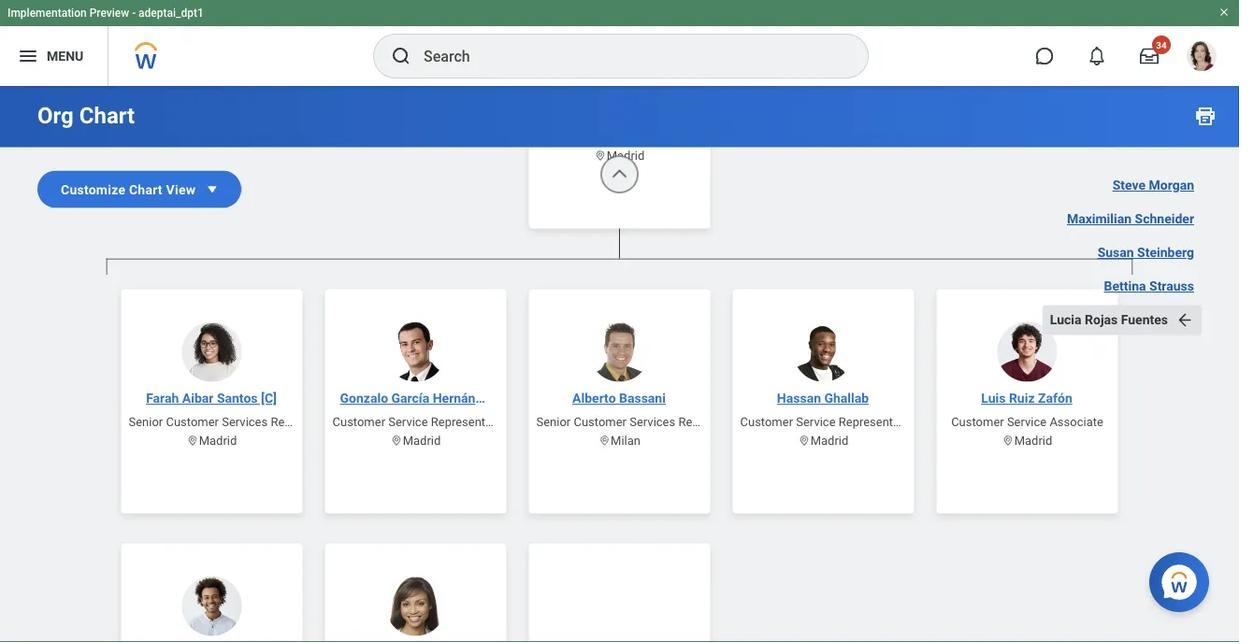Task type: locate. For each thing, give the bounding box(es) containing it.
service for ghallab
[[796, 416, 836, 430]]

0 horizontal spatial location image
[[599, 435, 611, 448]]

location image down alberto
[[599, 435, 611, 448]]

chart for customize
[[129, 182, 163, 197]]

1 horizontal spatial service
[[796, 416, 836, 430]]

steve
[[1113, 178, 1146, 193]]

services down bassani
[[630, 416, 676, 430]]

farah aibar santos [c]
[[146, 391, 277, 407]]

org
[[37, 102, 74, 129]]

1 senior customer services representative from the left
[[129, 416, 351, 430]]

senior customer services representative for bassani
[[536, 416, 759, 430]]

services
[[222, 416, 268, 430], [630, 416, 676, 430]]

1 horizontal spatial customer service representative
[[740, 416, 919, 430]]

location image for farah aibar santos [c]
[[187, 435, 199, 448]]

lucia rojas fuentes button
[[1043, 305, 1202, 335]]

chevron up image
[[610, 165, 629, 184]]

3 service from the left
[[1007, 416, 1047, 430]]

customer service representative for ghallab
[[740, 416, 919, 430]]

customer for luis ruiz zafón
[[951, 416, 1004, 430]]

bettina
[[1104, 279, 1146, 294]]

hassan
[[777, 391, 821, 407]]

1 horizontal spatial senior customer services representative
[[536, 416, 759, 430]]

1 customer from the left
[[166, 416, 219, 430]]

zafón
[[1038, 391, 1073, 407]]

senior for alberto bassani
[[536, 416, 571, 430]]

org chart main content
[[0, 0, 1239, 643]]

2 customer service representative from the left
[[740, 416, 919, 430]]

customer down gonzalo on the bottom left
[[333, 416, 385, 430]]

chart inside button
[[129, 182, 163, 197]]

senior
[[129, 416, 163, 430], [536, 416, 571, 430]]

2 customer from the left
[[333, 416, 385, 430]]

customer down luis
[[951, 416, 1004, 430]]

chart right org
[[79, 102, 135, 129]]

service
[[388, 416, 428, 430], [796, 416, 836, 430], [1007, 416, 1047, 430]]

1 representative from the left
[[271, 416, 351, 430]]

org chart
[[37, 102, 135, 129]]

customer for hassan ghallab
[[740, 416, 793, 430]]

customer down alberto
[[574, 416, 627, 430]]

1 vertical spatial chart
[[129, 182, 163, 197]]

senior customer services representative down bassani
[[536, 416, 759, 430]]

senior customer services representative
[[129, 416, 351, 430], [536, 416, 759, 430]]

senior customer services representative down santos
[[129, 416, 351, 430]]

lucia rojas fuentes, lucia rojas fuentes, 7 direct reports element
[[106, 275, 1133, 643]]

1 horizontal spatial services
[[630, 416, 676, 430]]

34
[[1156, 39, 1167, 51]]

strauss
[[1150, 279, 1195, 294]]

customer for gonzalo garcía hernández
[[333, 416, 385, 430]]

4 customer from the left
[[740, 416, 793, 430]]

menu button
[[0, 26, 108, 86]]

1 service from the left
[[388, 416, 428, 430]]

0 horizontal spatial senior
[[129, 416, 163, 430]]

1 services from the left
[[222, 416, 268, 430]]

lucia rojas fuentes
[[1050, 312, 1168, 328]]

schneider
[[1135, 211, 1195, 227]]

senior down alberto bassani link
[[536, 416, 571, 430]]

2 horizontal spatial service
[[1007, 416, 1047, 430]]

service down garcía
[[388, 416, 428, 430]]

service down luis ruiz zafón link
[[1007, 416, 1047, 430]]

2 location image from the left
[[799, 435, 811, 448]]

garcía
[[392, 391, 430, 407]]

madrid up chevron up icon
[[607, 149, 645, 163]]

location image
[[599, 435, 611, 448], [799, 435, 811, 448]]

customer service representative down gonzalo garcía hernández
[[333, 416, 511, 430]]

bettina strauss
[[1104, 279, 1195, 294]]

madrid down customer service associate
[[1015, 434, 1053, 449]]

madrid for gonzalo garcía hernández
[[403, 434, 441, 449]]

2 service from the left
[[796, 416, 836, 430]]

senior down farah
[[129, 416, 163, 430]]

services down santos
[[222, 416, 268, 430]]

gonzalo
[[340, 391, 388, 407]]

customize chart view
[[61, 182, 196, 197]]

customer service representative
[[333, 416, 511, 430], [740, 416, 919, 430]]

2 senior from the left
[[536, 416, 571, 430]]

madrid down farah aibar santos [c] link
[[199, 434, 237, 449]]

1 senior from the left
[[129, 416, 163, 430]]

implementation
[[7, 7, 87, 20]]

services for bassani
[[630, 416, 676, 430]]

farah
[[146, 391, 179, 407]]

customer service representative down hassan ghallab link
[[740, 416, 919, 430]]

alberto bassani
[[573, 391, 666, 407]]

implementation preview -   adeptai_dpt1
[[7, 7, 204, 20]]

ghallab
[[825, 391, 869, 407]]

hernández
[[433, 391, 497, 407]]

5 customer from the left
[[951, 416, 1004, 430]]

chart left view
[[129, 182, 163, 197]]

service for ruiz
[[1007, 416, 1047, 430]]

maximilian
[[1067, 211, 1132, 227]]

alberto
[[573, 391, 616, 407]]

service down hassan ghallab link
[[796, 416, 836, 430]]

notifications large image
[[1088, 47, 1107, 65]]

0 horizontal spatial service
[[388, 416, 428, 430]]

preview
[[89, 7, 129, 20]]

customer
[[166, 416, 219, 430], [333, 416, 385, 430], [574, 416, 627, 430], [740, 416, 793, 430], [951, 416, 1004, 430]]

1 location image from the left
[[599, 435, 611, 448]]

location image
[[595, 150, 607, 162], [187, 435, 199, 448], [391, 435, 403, 448], [1002, 435, 1015, 448]]

location image down the hassan
[[799, 435, 811, 448]]

representative
[[271, 416, 351, 430], [431, 416, 511, 430], [679, 416, 759, 430], [839, 416, 919, 430]]

inbox large image
[[1140, 47, 1159, 65]]

customer down aibar
[[166, 416, 219, 430]]

0 horizontal spatial customer service representative
[[333, 416, 511, 430]]

fuentes
[[1121, 312, 1168, 328]]

print org chart image
[[1195, 105, 1217, 127]]

madrid down gonzalo garcía hernández
[[403, 434, 441, 449]]

Search Workday  search field
[[424, 36, 830, 77]]

1 horizontal spatial location image
[[799, 435, 811, 448]]

services for aibar
[[222, 416, 268, 430]]

0 vertical spatial chart
[[79, 102, 135, 129]]

hassan ghallab link
[[770, 390, 877, 409]]

3 customer from the left
[[574, 416, 627, 430]]

location image for luis ruiz zafón
[[1002, 435, 1015, 448]]

customize
[[61, 182, 126, 197]]

madrid
[[607, 149, 645, 163], [199, 434, 237, 449], [403, 434, 441, 449], [811, 434, 849, 449], [1015, 434, 1053, 449]]

aibar
[[182, 391, 214, 407]]

4 representative from the left
[[839, 416, 919, 430]]

susan
[[1098, 245, 1134, 261]]

justify image
[[17, 45, 39, 67]]

1 horizontal spatial senior
[[536, 416, 571, 430]]

customer down the hassan
[[740, 416, 793, 430]]

search image
[[390, 45, 413, 67]]

2 services from the left
[[630, 416, 676, 430]]

0 horizontal spatial services
[[222, 416, 268, 430]]

-
[[132, 7, 136, 20]]

hassan ghallab
[[777, 391, 869, 407]]

madrid down hassan ghallab link
[[811, 434, 849, 449]]

1 customer service representative from the left
[[333, 416, 511, 430]]

menu
[[47, 48, 83, 64]]

2 senior customer services representative from the left
[[536, 416, 759, 430]]

lucia
[[1050, 312, 1082, 328]]

farah aibar santos [c] link
[[139, 390, 284, 409]]

chart
[[79, 102, 135, 129], [129, 182, 163, 197]]

0 horizontal spatial senior customer services representative
[[129, 416, 351, 430]]



Task type: vqa. For each thing, say whether or not it's contained in the screenshot.


Task type: describe. For each thing, give the bounding box(es) containing it.
bassani
[[619, 391, 666, 407]]

adeptai_dpt1
[[139, 7, 204, 20]]

view
[[166, 182, 196, 197]]

profile logan mcneil image
[[1187, 41, 1217, 75]]

steve morgan button
[[1105, 171, 1202, 201]]

close environment banner image
[[1219, 7, 1230, 18]]

santos
[[217, 391, 258, 407]]

ruiz
[[1009, 391, 1035, 407]]

chart for org
[[79, 102, 135, 129]]

steinberg
[[1138, 245, 1195, 261]]

steve morgan
[[1113, 178, 1195, 193]]

menu banner
[[0, 0, 1239, 86]]

madrid for hassan ghallab
[[811, 434, 849, 449]]

luis ruiz zafón link
[[974, 390, 1080, 409]]

susan steinberg button
[[1090, 238, 1202, 268]]

customer service representative for garcía
[[333, 416, 511, 430]]

senior customer services representative for aibar
[[129, 416, 351, 430]]

senior for farah aibar santos [c]
[[129, 416, 163, 430]]

caret down image
[[203, 180, 222, 199]]

luis ruiz zafón
[[981, 391, 1073, 407]]

morgan
[[1149, 178, 1195, 193]]

madrid for farah aibar santos [c]
[[199, 434, 237, 449]]

milan
[[611, 434, 641, 449]]

associate
[[1050, 416, 1104, 430]]

luis
[[981, 391, 1006, 407]]

[c]
[[261, 391, 277, 407]]

alberto bassani link
[[565, 390, 673, 409]]

location image for gonzalo garcía hernández
[[391, 435, 403, 448]]

3 representative from the left
[[679, 416, 759, 430]]

customize chart view button
[[37, 171, 242, 208]]

maximilian schneider button
[[1060, 204, 1202, 234]]

customer service associate
[[951, 416, 1104, 430]]

gonzalo garcía hernández
[[340, 391, 497, 407]]

rojas
[[1085, 312, 1118, 328]]

gonzalo garcía hernández link
[[333, 390, 498, 409]]

maximilian schneider
[[1067, 211, 1195, 227]]

bettina strauss button
[[1097, 272, 1202, 302]]

service for garcía
[[388, 416, 428, 430]]

2 representative from the left
[[431, 416, 511, 430]]

34 button
[[1129, 36, 1171, 77]]

madrid for luis ruiz zafón
[[1015, 434, 1053, 449]]

susan steinberg
[[1098, 245, 1195, 261]]

location image for alberto
[[599, 435, 611, 448]]

arrow left image
[[1176, 311, 1195, 330]]

location image for hassan
[[799, 435, 811, 448]]



